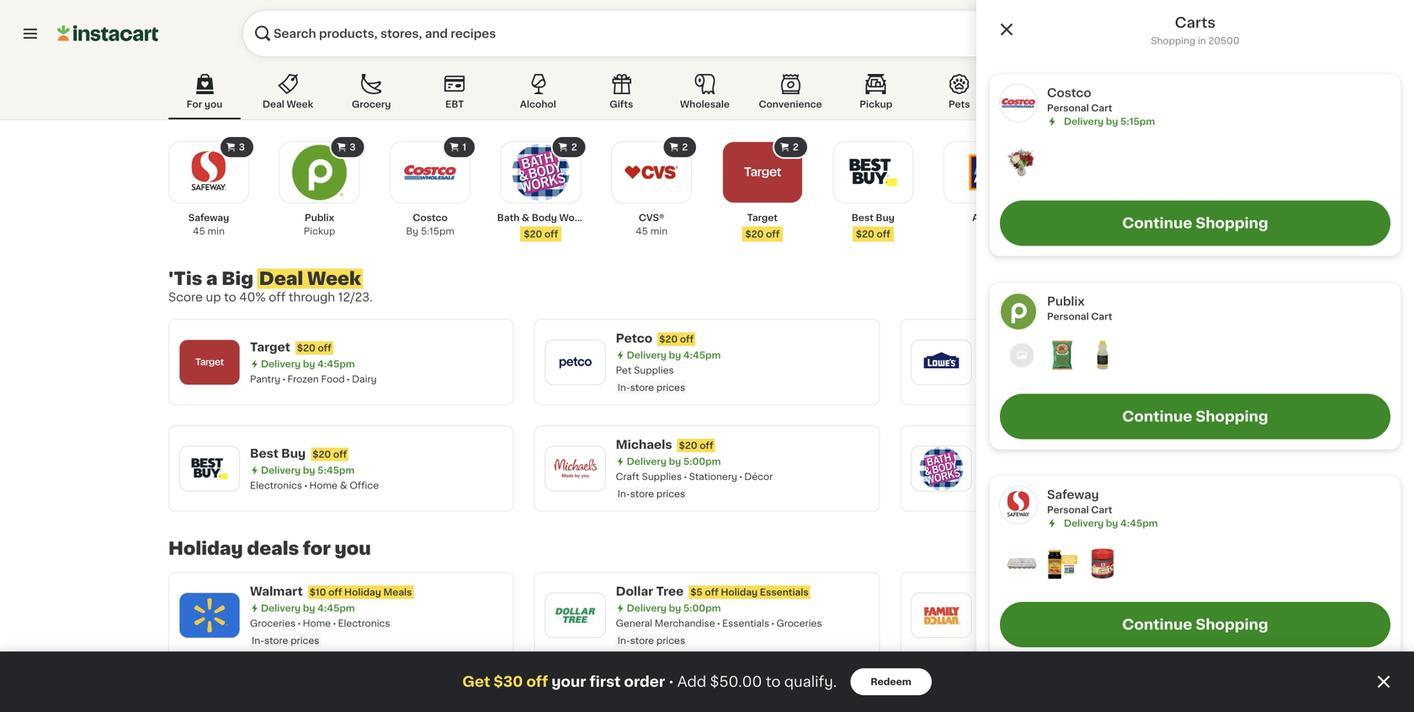 Task type: describe. For each thing, give the bounding box(es) containing it.
0 vertical spatial best
[[852, 213, 874, 223]]

items in cart element for publix
[[1007, 340, 1384, 374]]

family
[[982, 595, 1023, 607]]

get
[[462, 675, 490, 690]]

1 horizontal spatial dollar
[[1026, 595, 1063, 607]]

off inside lowe's $20 off
[[1052, 344, 1066, 353]]

by for family dollar
[[1035, 613, 1047, 622]]

'tis
[[168, 270, 202, 288]]

family dollar $10 off holiday essentials
[[982, 595, 1193, 607]]

delivery by 4:45pm for walmart
[[261, 604, 355, 614]]

target image
[[734, 144, 791, 201]]

cvs® 45 min
[[636, 213, 668, 236]]

0 horizontal spatial best
[[250, 448, 279, 460]]

holiday inside family dollar $10 off holiday essentials
[[1105, 597, 1142, 606]]

prices inside pet supplies in-store prices
[[656, 383, 685, 393]]

shopping for publix
[[1196, 410, 1268, 424]]

score
[[168, 292, 203, 303]]

groceries for general merchandise essentials groceries in-store prices
[[776, 620, 822, 629]]

publix pickup
[[304, 213, 335, 236]]

by for walmart
[[303, 604, 315, 614]]

items in cart element for safeway
[[1007, 549, 1384, 583]]

0 horizontal spatial food
[[321, 375, 345, 384]]

carts
[[1175, 16, 1216, 30]]

personal for publix
[[1047, 312, 1089, 321]]

min for safeway 45 min
[[207, 227, 225, 236]]

pet
[[616, 366, 632, 375]]

craft supplies stationery décor in-store prices
[[616, 473, 773, 499]]

0 vertical spatial buy
[[876, 213, 895, 223]]

office
[[350, 481, 379, 491]]

2 continue shopping button from the top
[[1000, 394, 1391, 440]]

delivery for walmart
[[261, 604, 301, 614]]

delivery by 5:00pm for family dollar
[[993, 613, 1087, 622]]

•
[[668, 676, 674, 689]]

deal inside the 'tis a big deal week score up to 40% off through 12/23.
[[259, 270, 303, 288]]

5:15pm for delivery by 5:15pm
[[1120, 117, 1155, 126]]

mccormick® ground cloves image
[[1088, 549, 1118, 579]]

off inside family dollar $10 off holiday essentials
[[1089, 597, 1103, 606]]

petco logo image
[[554, 341, 597, 384]]

to inside "treatment tracker modal" dialog
[[766, 675, 781, 690]]

in- inside craft supplies stationery décor in-store prices
[[618, 490, 630, 499]]

$20 down the best buy image
[[856, 230, 874, 239]]

grocery
[[352, 100, 391, 109]]

1 horizontal spatial best buy $20 off
[[852, 213, 895, 239]]

off inside petco $20 off
[[680, 335, 694, 344]]

up
[[206, 292, 221, 303]]

pantry
[[250, 375, 280, 384]]

min for cvs® 45 min
[[650, 227, 668, 236]]

a
[[206, 270, 218, 288]]

décor
[[744, 473, 773, 482]]

pantry frozen food dairy
[[250, 375, 377, 384]]

costco image for personal cart
[[1000, 85, 1037, 122]]

$10 inside family dollar $10 off holiday essentials
[[1070, 597, 1087, 606]]

in- inside pet supplies in-store prices
[[618, 383, 630, 393]]

$20 up frozen
[[297, 344, 315, 353]]

alcohol button
[[502, 71, 574, 120]]

petco
[[616, 333, 653, 345]]

pets button
[[923, 71, 996, 120]]

meals
[[383, 588, 412, 598]]

by inside the costco by 5:15pm
[[406, 227, 418, 236]]

instacart image
[[57, 24, 158, 44]]

food lion by 5:15pm
[[1070, 213, 1119, 236]]

delivery for michaels
[[627, 457, 667, 467]]

store inside pet supplies in-store prices
[[630, 383, 654, 393]]

dollar tree logo image
[[554, 594, 597, 638]]

carts shopping in 20500
[[1151, 16, 1240, 45]]

0 vertical spatial target $20 off
[[745, 213, 780, 239]]

$10 inside walmart $10 off holiday meals
[[310, 588, 326, 598]]

dirty potato chips, jalapeno heat image
[[1047, 340, 1077, 371]]

general merchandise essentials groceries
[[982, 628, 1188, 637]]

lowe's
[[982, 342, 1025, 353]]

off inside "treatment tracker modal" dialog
[[526, 675, 548, 690]]

costco image for 1
[[402, 144, 459, 201]]

5:15pm for costco by 5:15pm
[[421, 227, 454, 236]]

delivery by 4:45pm down safeway personal cart
[[1064, 519, 1158, 528]]

$50.00
[[710, 675, 762, 690]]

5:00pm for lowe's
[[1049, 360, 1087, 369]]

$20 inside michaels $20 off
[[679, 441, 697, 451]]

for
[[303, 540, 331, 558]]

0 horizontal spatial best buy $20 off
[[250, 448, 347, 460]]

pharmacy
[[1102, 100, 1150, 109]]

delivery by 5:00pm for michaels
[[627, 457, 721, 467]]

deal week
[[263, 100, 313, 109]]

essentials inside dollar tree $5 off holiday essentials
[[760, 588, 809, 598]]

& for bath & body works $20 off
[[522, 213, 530, 223]]

hr
[[982, 227, 992, 236]]

4:45pm for walmart
[[317, 604, 355, 614]]

pickup button
[[840, 71, 912, 120]]

2 continue shopping from the top
[[1122, 410, 1268, 424]]

garden
[[1018, 375, 1053, 384]]

by inside food lion by 5:15pm
[[1070, 227, 1083, 236]]

store inside 'general merchandise essentials groceries in-store prices'
[[630, 637, 654, 646]]

redeem button
[[850, 669, 932, 696]]

supplies for petco
[[634, 366, 674, 375]]

alcohol
[[520, 100, 556, 109]]

12/23.
[[338, 292, 373, 303]]

target logo image
[[188, 341, 231, 384]]

shopping inside carts shopping in 20500
[[1151, 36, 1195, 45]]

$20 inside the bath & body works $20 off
[[524, 230, 542, 239]]

safeway for safeway 45 min
[[188, 213, 229, 223]]

in- inside bath & body works $20 off delivery by 4:45pm in-store prices
[[983, 482, 996, 492]]

bath & body works logo image
[[919, 447, 963, 491]]

stationery
[[689, 473, 737, 482]]

your
[[552, 675, 586, 690]]

continue for costco
[[1122, 216, 1192, 231]]

20500
[[1208, 36, 1240, 45]]

general for general merchandise essentials groceries
[[982, 628, 1018, 637]]

by for lowe's
[[1035, 360, 1047, 369]]

convenience button
[[752, 71, 829, 120]]

5:45pm
[[317, 466, 355, 475]]

grocery button
[[335, 71, 408, 120]]

prices inside bath & body works $20 off delivery by 4:45pm in-store prices
[[1022, 482, 1051, 492]]

cart for costco
[[1091, 104, 1112, 113]]

all for show all
[[1232, 282, 1246, 293]]

to inside the 'tis a big deal week score up to 40% off through 12/23.
[[224, 292, 236, 303]]

best buy logo image
[[188, 447, 231, 491]]

$30
[[494, 675, 523, 690]]

by for target
[[303, 360, 315, 369]]

wholesale
[[680, 100, 730, 109]]

off inside michaels $20 off
[[700, 441, 713, 451]]

$20 inside petco $20 off
[[659, 335, 678, 344]]

show all
[[1196, 282, 1246, 293]]

walmart
[[250, 586, 303, 598]]

aldi 1 hr
[[972, 213, 995, 236]]

holiday deals for you
[[168, 540, 371, 558]]

lowe's $20 off
[[982, 342, 1066, 353]]

by for petco
[[669, 351, 681, 360]]

beauty button
[[1007, 71, 1079, 120]]

off inside walmart $10 off holiday meals
[[328, 588, 342, 598]]

works for bath & body works $20 off
[[559, 213, 589, 223]]

off inside the bath & body works $20 off
[[544, 230, 558, 239]]

publix personal cart
[[1047, 296, 1112, 321]]

add
[[677, 675, 706, 690]]

dairy
[[352, 375, 377, 384]]

groceries for general merchandise essentials groceries
[[1142, 628, 1188, 637]]

ebt button
[[419, 71, 491, 120]]

gifts button
[[585, 71, 658, 120]]

publix for publix personal cart
[[1047, 296, 1085, 308]]

family dollar logo image
[[919, 594, 963, 638]]

delivery by 5:15pm
[[1064, 117, 1155, 126]]

get $30 off your first order • add $50.00 to qualify.
[[462, 675, 837, 690]]

frozen
[[287, 375, 319, 384]]

delivery inside bath & body works $20 off delivery by 4:45pm in-store prices
[[993, 465, 1032, 474]]

delivery for target
[[261, 360, 301, 369]]

for you
[[187, 100, 222, 109]]

safeway for safeway personal cart
[[1047, 489, 1099, 501]]

craft
[[616, 473, 639, 482]]

0 vertical spatial electronics
[[250, 481, 302, 491]]

publix for publix pickup
[[305, 213, 334, 223]]

personal for costco
[[1047, 104, 1089, 113]]

for you button
[[168, 71, 241, 120]]

store inside bath & body works $20 off delivery by 4:45pm in-store prices
[[996, 482, 1020, 492]]

delivery for lowe's
[[993, 360, 1032, 369]]

merchandise for general merchandise essentials groceries
[[1021, 628, 1081, 637]]

michaels
[[616, 439, 672, 451]]

1 vertical spatial buy
[[281, 448, 306, 460]]

delivery for dollar tree
[[627, 604, 667, 614]]

week inside the 'tis a big deal week score up to 40% off through 12/23.
[[307, 270, 361, 288]]

delivery by 5:00pm for dollar tree
[[627, 604, 721, 614]]

bath & body works image
[[512, 144, 570, 201]]

show all 77 stores
[[1180, 204, 1230, 229]]

45 for safeway 45 min
[[193, 227, 205, 236]]

works for bath & body works $20 off delivery by 4:45pm in-store prices
[[1062, 447, 1101, 459]]

cart for safeway
[[1091, 506, 1112, 515]]

$20 inside bath & body works $20 off delivery by 4:45pm in-store prices
[[1108, 449, 1127, 458]]

in- inside 'general merchandise essentials groceries in-store prices'
[[618, 637, 630, 646]]

cart for publix
[[1091, 312, 1112, 321]]

by down safeway personal cart
[[1106, 519, 1118, 528]]

bath & body works $20 off delivery by 4:45pm in-store prices
[[982, 447, 1143, 492]]

delivery down costco personal cart
[[1064, 117, 1104, 126]]

0 horizontal spatial dollar
[[616, 586, 653, 598]]

michaels $20 off
[[616, 439, 713, 451]]



Task type: vqa. For each thing, say whether or not it's contained in the screenshot.
$20 in the MICHAELS $20 OFF
yes



Task type: locate. For each thing, give the bounding box(es) containing it.
1 cart from the top
[[1091, 104, 1112, 113]]

works inside the bath & body works $20 off
[[559, 213, 589, 223]]

1 continue shopping from the top
[[1122, 216, 1268, 231]]

0 horizontal spatial all
[[1217, 204, 1230, 215]]

bath inside bath & body works $20 off delivery by 4:45pm in-store prices
[[982, 447, 1011, 459]]

essentials inside family dollar $10 off holiday essentials
[[1144, 597, 1193, 606]]

food inside food lion by 5:15pm
[[1071, 213, 1095, 223]]

holiday up walmart logo
[[168, 540, 243, 558]]

in- left safeway icon
[[983, 482, 996, 492]]

in- inside groceries home electronics in-store prices
[[252, 637, 264, 646]]

safeway image
[[1000, 487, 1037, 524]]

45 inside cvs® 45 min
[[636, 227, 648, 236]]

supplies inside craft supplies stationery décor in-store prices
[[642, 473, 682, 482]]

supplies right pet
[[634, 366, 674, 375]]

2 horizontal spatial 2
[[793, 143, 799, 152]]

all for show all 77 stores
[[1217, 204, 1230, 215]]

safeway 45 min
[[188, 213, 229, 236]]

order
[[624, 675, 665, 690]]

1 vertical spatial costco
[[413, 213, 448, 223]]

delivery by 5:00pm up garden
[[993, 360, 1087, 369]]

publix image up lowe's $20 off
[[1000, 293, 1037, 330]]

walmart $10 off holiday meals
[[250, 586, 412, 598]]

0 horizontal spatial target $20 off
[[250, 342, 331, 353]]

prices inside craft supplies stationery décor in-store prices
[[656, 490, 685, 499]]

best buy image
[[845, 144, 902, 201]]

delivery up pantry
[[261, 360, 301, 369]]

2 45 from the left
[[636, 227, 648, 236]]

tab panel
[[160, 136, 1254, 713]]

1 2 from the left
[[571, 143, 577, 152]]

cvs®
[[639, 213, 665, 223]]

body down bath & body works image
[[532, 213, 557, 223]]

lawn & garden
[[982, 375, 1053, 384]]

1 horizontal spatial merchandise
[[1021, 628, 1081, 637]]

off inside the 'tis a big deal week score up to 40% off through 12/23.
[[269, 292, 286, 303]]

45
[[193, 227, 205, 236], [636, 227, 648, 236]]

4:45pm for petco
[[683, 351, 721, 360]]

45 down the cvs®
[[636, 227, 648, 236]]

through
[[289, 292, 335, 303]]

1 3 from the left
[[239, 143, 245, 152]]

groceries inside groceries home electronics in-store prices
[[250, 620, 296, 629]]

show down stores
[[1196, 282, 1229, 293]]

safeway inside tab panel
[[188, 213, 229, 223]]

0 horizontal spatial min
[[207, 227, 225, 236]]

0 horizontal spatial costco
[[413, 213, 448, 223]]

all inside "popup button"
[[1232, 282, 1246, 293]]

week up 12/23.
[[307, 270, 361, 288]]

2 vertical spatial cart
[[1091, 506, 1112, 515]]

5:00pm for family dollar
[[1049, 613, 1087, 622]]

wholesale button
[[669, 71, 741, 120]]

off inside dollar tree $5 off holiday essentials
[[705, 588, 719, 598]]

general for general merchandise essentials groceries in-store prices
[[616, 620, 652, 629]]

tab panel containing 'tis a big
[[160, 136, 1254, 713]]

dollar left tree
[[616, 586, 653, 598]]

to right $50.00
[[766, 675, 781, 690]]

michaels logo image
[[554, 447, 597, 491]]

0 vertical spatial publix image
[[291, 144, 348, 201]]

1 horizontal spatial buy
[[876, 213, 895, 223]]

1 horizontal spatial best
[[852, 213, 874, 223]]

1 vertical spatial body
[[1027, 447, 1059, 459]]

by down pharmacy
[[1106, 117, 1118, 126]]

continue shopping button for safeway
[[1000, 603, 1391, 648]]

2 vertical spatial personal
[[1047, 506, 1089, 515]]

0 horizontal spatial body
[[532, 213, 557, 223]]

home
[[309, 481, 338, 491], [303, 620, 331, 629]]

2 for cvs® 45 min
[[682, 143, 688, 152]]

publix image for personal cart
[[1000, 293, 1037, 330]]

1 inside aldi 1 hr
[[976, 227, 980, 236]]

delivery for petco
[[627, 351, 667, 360]]

delivery down the walmart
[[261, 604, 301, 614]]

cart inside publix personal cart
[[1091, 312, 1112, 321]]

aldi image
[[955, 144, 1013, 201]]

3 continue from the top
[[1122, 618, 1192, 633]]

delivery by 4:45pm up groceries home electronics in-store prices in the left of the page
[[261, 604, 355, 614]]

0 horizontal spatial 3
[[239, 143, 245, 152]]

0 vertical spatial continue shopping button
[[1000, 201, 1391, 246]]

2 for target $20 off
[[793, 143, 799, 152]]

deals
[[247, 540, 299, 558]]

$5
[[690, 588, 703, 598]]

5:15pm inside the costco by 5:15pm
[[421, 227, 454, 236]]

electronics down meals
[[338, 620, 390, 629]]

delivery down michaels
[[627, 457, 667, 467]]

& for lawn & garden
[[1009, 375, 1016, 384]]

& down 5:45pm
[[340, 481, 347, 491]]

personal down bath & body works $20 off delivery by 4:45pm in-store prices
[[1047, 506, 1089, 515]]

show for show all 77 stores
[[1180, 204, 1214, 215]]

pharmacy button
[[1090, 71, 1162, 120]]

essentials
[[760, 588, 809, 598], [1144, 597, 1193, 606], [722, 620, 769, 629], [1088, 628, 1135, 637]]

best buy $20 off down the best buy image
[[852, 213, 895, 239]]

personal inside safeway personal cart
[[1047, 506, 1089, 515]]

cvs® image
[[623, 144, 680, 201]]

dollar
[[616, 586, 653, 598], [1026, 595, 1063, 607]]

1 vertical spatial you
[[335, 540, 371, 558]]

1 vertical spatial publix
[[1047, 296, 1085, 308]]

treatment tracker modal dialog
[[0, 652, 1414, 713]]

0 vertical spatial body
[[532, 213, 557, 223]]

0 horizontal spatial safeway
[[188, 213, 229, 223]]

week left grocery at the left of page
[[287, 100, 313, 109]]

0 horizontal spatial bath
[[497, 213, 520, 223]]

2 horizontal spatial 5:15pm
[[1120, 117, 1155, 126]]

1 45 from the left
[[193, 227, 205, 236]]

0 vertical spatial continue shopping
[[1122, 216, 1268, 231]]

0 vertical spatial all
[[1217, 204, 1230, 215]]

costco personal cart
[[1047, 87, 1112, 113]]

0 horizontal spatial works
[[559, 213, 589, 223]]

0 horizontal spatial 45
[[193, 227, 205, 236]]

5:15pm inside food lion by 5:15pm
[[1085, 227, 1119, 236]]

45 inside the safeway 45 min
[[193, 227, 205, 236]]

1 horizontal spatial 3
[[350, 143, 356, 152]]

2 for bath & body works $20 off
[[571, 143, 577, 152]]

by down petco $20 off
[[669, 351, 681, 360]]

by up general merchandise essentials groceries
[[1035, 613, 1047, 622]]

0 horizontal spatial target
[[250, 342, 290, 353]]

safeway inside safeway personal cart
[[1047, 489, 1099, 501]]

lawn
[[982, 375, 1006, 384]]

$10 up groceries home electronics in-store prices in the left of the page
[[310, 588, 326, 598]]

pickup inside button
[[860, 100, 892, 109]]

1 horizontal spatial safeway
[[1047, 489, 1099, 501]]

delivery by 4:45pm for target
[[261, 360, 355, 369]]

0 horizontal spatial publix image
[[291, 144, 348, 201]]

costco inside the costco by 5:15pm
[[413, 213, 448, 223]]

continue shopping for costco
[[1122, 216, 1268, 231]]

groceries home electronics in-store prices
[[250, 620, 390, 646]]

store down the walmart
[[264, 637, 288, 646]]

1 horizontal spatial pickup
[[860, 100, 892, 109]]

best buy $20 off up delivery by 5:45pm
[[250, 448, 347, 460]]

shopping
[[1151, 36, 1195, 45], [1196, 216, 1268, 231], [1196, 410, 1268, 424], [1196, 618, 1268, 633]]

by up groceries home electronics in-store prices in the left of the page
[[303, 604, 315, 614]]

1 vertical spatial show
[[1196, 282, 1229, 293]]

& inside the bath & body works $20 off
[[522, 213, 530, 223]]

deal week button
[[252, 71, 324, 120]]

0 horizontal spatial $10
[[310, 588, 326, 598]]

merchandise down family dollar $10 off holiday essentials
[[1021, 628, 1081, 637]]

1 horizontal spatial target $20 off
[[745, 213, 780, 239]]

costco by 5:15pm
[[406, 213, 454, 236]]

home inside groceries home electronics in-store prices
[[303, 620, 331, 629]]

2 3 from the left
[[350, 143, 356, 152]]

cart inside costco personal cart
[[1091, 104, 1112, 113]]

$20 right petco
[[659, 335, 678, 344]]

continue for safeway
[[1122, 618, 1192, 633]]

publix deli chicken tender sub image
[[1007, 340, 1037, 371]]

buy
[[876, 213, 895, 223], [281, 448, 306, 460]]

body up safeway icon
[[1027, 447, 1059, 459]]

$20 up delivery by 5:45pm
[[313, 450, 331, 459]]

merchandise for general merchandise essentials groceries in-store prices
[[655, 620, 715, 629]]

works inside bath & body works $20 off delivery by 4:45pm in-store prices
[[1062, 447, 1101, 459]]

safeway image
[[180, 144, 237, 201]]

dollar tree $5 off holiday essentials
[[616, 586, 809, 598]]

in- down 'craft'
[[618, 490, 630, 499]]

electronics home & office
[[250, 481, 379, 491]]

0 vertical spatial you
[[204, 100, 222, 109]]

1 horizontal spatial 5:15pm
[[1085, 227, 1119, 236]]

Search field
[[242, 10, 1032, 57]]

general inside 'general merchandise essentials groceries in-store prices'
[[616, 620, 652, 629]]

show inside "popup button"
[[1196, 282, 1229, 293]]

floral arrangement assortments image
[[1007, 147, 1037, 177]]

0 vertical spatial deal
[[263, 100, 284, 109]]

prices down petco $20 off
[[656, 383, 685, 393]]

delivery down tree
[[627, 604, 667, 614]]

1 vertical spatial home
[[303, 620, 331, 629]]

shopping for costco
[[1196, 216, 1268, 231]]

0 vertical spatial safeway
[[188, 213, 229, 223]]

1 down "ebt"
[[462, 143, 466, 152]]

off inside bath & body works $20 off delivery by 4:45pm in-store prices
[[1129, 449, 1143, 458]]

2
[[571, 143, 577, 152], [682, 143, 688, 152], [793, 143, 799, 152]]

3 down grocery at the left of page
[[350, 143, 356, 152]]

3 right safeway image
[[239, 143, 245, 152]]

home for &
[[309, 481, 338, 491]]

1 horizontal spatial costco image
[[1000, 85, 1037, 122]]

all
[[1217, 204, 1230, 215], [1232, 282, 1246, 293]]

0 horizontal spatial general
[[616, 620, 652, 629]]

store inside groceries home electronics in-store prices
[[264, 637, 288, 646]]

dollar down grandma's grandma's original molasses, 12 fl oz icon
[[1026, 595, 1063, 607]]

prices down michaels $20 off
[[656, 490, 685, 499]]

1 vertical spatial cart
[[1091, 312, 1112, 321]]

merchandise inside 'general merchandise essentials groceries in-store prices'
[[655, 620, 715, 629]]

gifts
[[610, 100, 633, 109]]

'tis a big deal week score up to 40% off through 12/23.
[[168, 270, 373, 303]]

tree
[[656, 586, 684, 598]]

1 horizontal spatial body
[[1027, 447, 1059, 459]]

beauty
[[1026, 100, 1060, 109]]

merchandise down $5 at the bottom left
[[655, 620, 715, 629]]

5:00pm for dollar tree
[[683, 604, 721, 614]]

1 vertical spatial continue shopping button
[[1000, 394, 1391, 440]]

continue shopping for safeway
[[1122, 618, 1268, 633]]

& down bath & body works image
[[522, 213, 530, 223]]

$10 up general merchandise essentials groceries
[[1070, 597, 1087, 606]]

delivery by 4:45pm down petco $20 off
[[627, 351, 721, 360]]

prices up lucerne eggs, large, family pack image at the bottom
[[1022, 482, 1051, 492]]

0 horizontal spatial 2
[[571, 143, 577, 152]]

works down bath & body works image
[[559, 213, 589, 223]]

5:00pm for michaels
[[683, 457, 721, 467]]

in- up the first
[[618, 637, 630, 646]]

77
[[1184, 220, 1195, 229]]

&
[[522, 213, 530, 223], [1009, 375, 1016, 384], [1014, 447, 1024, 459], [340, 481, 347, 491]]

bath for bath & body works $20 off
[[497, 213, 520, 223]]

1 horizontal spatial groceries
[[776, 620, 822, 629]]

delivery for best buy
[[261, 466, 301, 475]]

1 horizontal spatial $10
[[1070, 597, 1087, 606]]

1 horizontal spatial general
[[982, 628, 1018, 637]]

2 2 from the left
[[682, 143, 688, 152]]

aldi
[[972, 213, 995, 223]]

for
[[187, 100, 202, 109]]

store inside craft supplies stationery décor in-store prices
[[630, 490, 654, 499]]

1 vertical spatial week
[[307, 270, 361, 288]]

show all button
[[1196, 279, 1246, 296]]

target $20 off up frozen
[[250, 342, 331, 353]]

1 vertical spatial deal
[[259, 270, 303, 288]]

delivery for family dollar
[[993, 613, 1032, 622]]

lowe's logo image
[[919, 341, 963, 384]]

1 vertical spatial target
[[250, 342, 290, 353]]

personal inside costco personal cart
[[1047, 104, 1089, 113]]

stores
[[1197, 220, 1226, 229]]

0 horizontal spatial publix
[[305, 213, 334, 223]]

personal
[[1047, 104, 1089, 113], [1047, 312, 1089, 321], [1047, 506, 1089, 515]]

0 vertical spatial show
[[1180, 204, 1214, 215]]

45 for cvs® 45 min
[[636, 227, 648, 236]]

show for show all
[[1196, 282, 1229, 293]]

$20 down target image
[[745, 230, 764, 239]]

personal inside publix personal cart
[[1047, 312, 1089, 321]]

lucerne eggs, large, family pack image
[[1007, 549, 1037, 579]]

1 vertical spatial bath
[[982, 447, 1011, 459]]

electronics
[[250, 481, 302, 491], [338, 620, 390, 629]]

1 vertical spatial continue
[[1122, 410, 1192, 424]]

personal up dirty potato chips, jalapeno heat icon
[[1047, 312, 1089, 321]]

2 min from the left
[[650, 227, 668, 236]]

publix inside publix personal cart
[[1047, 296, 1085, 308]]

pickup up the best buy image
[[860, 100, 892, 109]]

3 personal from the top
[[1047, 506, 1089, 515]]

costco image
[[1000, 85, 1037, 122], [402, 144, 459, 201]]

3 for safeway 45 min
[[239, 143, 245, 152]]

deal inside button
[[263, 100, 284, 109]]

4:45pm for target
[[317, 360, 355, 369]]

1 continue shopping button from the top
[[1000, 201, 1391, 246]]

45 up 'tis
[[193, 227, 205, 236]]

0 vertical spatial food
[[1071, 213, 1095, 223]]

delivery down safeway personal cart
[[1064, 519, 1104, 528]]

5:00pm up 'stationery'
[[683, 457, 721, 467]]

2 continue from the top
[[1122, 410, 1192, 424]]

store down pet
[[630, 383, 654, 393]]

essentials inside 'general merchandise essentials groceries in-store prices'
[[722, 620, 769, 629]]

walmart logo image
[[188, 594, 231, 638]]

safeway right safeway icon
[[1047, 489, 1099, 501]]

0 horizontal spatial buy
[[281, 448, 306, 460]]

prices inside 'general merchandise essentials groceries in-store prices'
[[656, 637, 685, 646]]

costco inside costco personal cart
[[1047, 87, 1091, 99]]

holiday inside walmart $10 off holiday meals
[[344, 588, 381, 598]]

deal right for you on the left
[[263, 100, 284, 109]]

40%
[[239, 292, 266, 303]]

5:15pm
[[1120, 117, 1155, 126], [421, 227, 454, 236], [1085, 227, 1119, 236]]

safeway personal cart
[[1047, 489, 1112, 515]]

3 continue shopping button from the top
[[1000, 603, 1391, 648]]

bath inside the bath & body works $20 off
[[497, 213, 520, 223]]

convenience
[[759, 100, 822, 109]]

min
[[207, 227, 225, 236], [650, 227, 668, 236]]

1 left hr
[[976, 227, 980, 236]]

5:00pm down $5 at the bottom left
[[683, 604, 721, 614]]

1 horizontal spatial to
[[766, 675, 781, 690]]

publix image up publix pickup
[[291, 144, 348, 201]]

1
[[462, 143, 466, 152], [976, 227, 980, 236]]

big
[[222, 270, 253, 288]]

$20 up 'stationery'
[[679, 441, 697, 451]]

0 horizontal spatial you
[[204, 100, 222, 109]]

5:00pm
[[1049, 360, 1087, 369], [683, 457, 721, 467], [683, 604, 721, 614], [1049, 613, 1087, 622]]

2 cart from the top
[[1091, 312, 1112, 321]]

2 personal from the top
[[1047, 312, 1089, 321]]

1 vertical spatial best
[[250, 448, 279, 460]]

2 by from the left
[[1070, 227, 1083, 236]]

0 horizontal spatial electronics
[[250, 481, 302, 491]]

home down walmart $10 off holiday meals
[[303, 620, 331, 629]]

safeway down safeway image
[[188, 213, 229, 223]]

& up safeway icon
[[1014, 447, 1024, 459]]

supplies for michaels
[[642, 473, 682, 482]]

by for best buy
[[303, 466, 315, 475]]

delivery by 5:00pm down family
[[993, 613, 1087, 622]]

week
[[287, 100, 313, 109], [307, 270, 361, 288]]

by inside bath & body works $20 off delivery by 4:45pm in-store prices
[[1035, 465, 1047, 474]]

holiday right $5 at the bottom left
[[721, 588, 758, 598]]

0 horizontal spatial 1
[[462, 143, 466, 152]]

2 right bath & body works image
[[571, 143, 577, 152]]

pickup
[[860, 100, 892, 109], [304, 227, 335, 236]]

pets
[[949, 100, 970, 109]]

1 horizontal spatial publix
[[1047, 296, 1085, 308]]

delivery by 5:00pm for lowe's
[[993, 360, 1087, 369]]

2 items in cart element from the top
[[1007, 549, 1384, 583]]

1 continue from the top
[[1122, 216, 1192, 231]]

costco for costco by 5:15pm
[[413, 213, 448, 223]]

1 vertical spatial target $20 off
[[250, 342, 331, 353]]

works up safeway personal cart
[[1062, 447, 1101, 459]]

body for bath & body works $20 off
[[532, 213, 557, 223]]

min inside the safeway 45 min
[[207, 227, 225, 236]]

home for electronics
[[303, 620, 331, 629]]

delivery by 5:45pm
[[261, 466, 355, 475]]

body for bath & body works $20 off delivery by 4:45pm in-store prices
[[1027, 447, 1059, 459]]

items in cart element
[[1007, 340, 1384, 374], [1007, 549, 1384, 583]]

bath & body works $20 off
[[497, 213, 589, 239]]

target
[[747, 213, 778, 223], [250, 342, 290, 353]]

target up pantry
[[250, 342, 290, 353]]

0 vertical spatial publix
[[305, 213, 334, 223]]

bath up safeway icon
[[982, 447, 1011, 459]]

0 vertical spatial pickup
[[860, 100, 892, 109]]

shopping for safeway
[[1196, 618, 1268, 633]]

bath
[[497, 213, 520, 223], [982, 447, 1011, 459]]

1 min from the left
[[207, 227, 225, 236]]

supplies inside pet supplies in-store prices
[[634, 366, 674, 375]]

0 vertical spatial target
[[747, 213, 778, 223]]

2 vertical spatial continue shopping
[[1122, 618, 1268, 633]]

general right dollar tree logo
[[616, 620, 652, 629]]

1 horizontal spatial 2
[[682, 143, 688, 152]]

redeem
[[871, 678, 911, 687]]

1 horizontal spatial works
[[1062, 447, 1101, 459]]

1 horizontal spatial electronics
[[338, 620, 390, 629]]

target $20 off
[[745, 213, 780, 239], [250, 342, 331, 353]]

1 personal from the top
[[1047, 104, 1089, 113]]

target down target image
[[747, 213, 778, 223]]

prices up •
[[656, 637, 685, 646]]

cart up publix deli lemonade, old-fashioned icon
[[1091, 312, 1112, 321]]

0 vertical spatial costco image
[[1000, 85, 1037, 122]]

1 horizontal spatial by
[[1070, 227, 1083, 236]]

$20 up safeway personal cart
[[1108, 449, 1127, 458]]

0 vertical spatial home
[[309, 481, 338, 491]]

body
[[532, 213, 557, 223], [1027, 447, 1059, 459]]

publix inside publix pickup
[[305, 213, 334, 223]]

0 horizontal spatial by
[[406, 227, 418, 236]]

in-
[[618, 383, 630, 393], [983, 482, 996, 492], [618, 490, 630, 499], [252, 637, 264, 646], [618, 637, 630, 646]]

grandma's grandma's original molasses, 12 fl oz image
[[1047, 549, 1077, 579]]

store down 'craft'
[[630, 490, 654, 499]]

1 vertical spatial to
[[766, 675, 781, 690]]

3 2 from the left
[[793, 143, 799, 152]]

1 vertical spatial safeway
[[1047, 489, 1099, 501]]

by for michaels
[[669, 457, 681, 467]]

all inside show all 77 stores
[[1217, 204, 1230, 215]]

delivery down petco $20 off
[[627, 351, 667, 360]]

publix up dirty potato chips, jalapeno heat icon
[[1047, 296, 1085, 308]]

2 horizontal spatial groceries
[[1142, 628, 1188, 637]]

1 vertical spatial food
[[321, 375, 345, 384]]

qualify.
[[784, 675, 837, 690]]

store right bath & body works logo
[[996, 482, 1020, 492]]

1 vertical spatial costco image
[[402, 144, 459, 201]]

you inside button
[[204, 100, 222, 109]]

show up 77
[[1180, 204, 1214, 215]]

personal for safeway
[[1047, 506, 1089, 515]]

cart up delivery by 5:15pm
[[1091, 104, 1112, 113]]

ebt
[[445, 100, 464, 109]]

0 horizontal spatial to
[[224, 292, 236, 303]]

delivery by 4:45pm for petco
[[627, 351, 721, 360]]

week inside deal week button
[[287, 100, 313, 109]]

1 vertical spatial electronics
[[338, 620, 390, 629]]

1 horizontal spatial food
[[1071, 213, 1095, 223]]

lion
[[1098, 213, 1118, 223]]

3
[[239, 143, 245, 152], [350, 143, 356, 152]]

1 vertical spatial pickup
[[304, 227, 335, 236]]

bath for bath & body works $20 off delivery by 4:45pm in-store prices
[[982, 447, 1011, 459]]

continue shopping button for costco
[[1000, 201, 1391, 246]]

min inside cvs® 45 min
[[650, 227, 668, 236]]

holiday inside dollar tree $5 off holiday essentials
[[721, 588, 758, 598]]

buy down the best buy image
[[876, 213, 895, 223]]

best down the best buy image
[[852, 213, 874, 223]]

0 vertical spatial personal
[[1047, 104, 1089, 113]]

home down 5:45pm
[[309, 481, 338, 491]]

you
[[204, 100, 222, 109], [335, 540, 371, 558]]

supplies down michaels $20 off
[[642, 473, 682, 482]]

cart inside safeway personal cart
[[1091, 506, 1112, 515]]

3 for publix pickup
[[350, 143, 356, 152]]

$20 inside lowe's $20 off
[[1032, 344, 1050, 353]]

by up electronics home & office
[[303, 466, 315, 475]]

1 vertical spatial publix image
[[1000, 293, 1037, 330]]

petco $20 off
[[616, 333, 694, 345]]

general merchandise essentials groceries in-store prices
[[616, 620, 822, 646]]

3 continue shopping from the top
[[1122, 618, 1268, 633]]

publix image
[[291, 144, 348, 201], [1000, 293, 1037, 330]]

continue shopping button
[[1000, 201, 1391, 246], [1000, 394, 1391, 440], [1000, 603, 1391, 648]]

groceries inside 'general merchandise essentials groceries in-store prices'
[[776, 620, 822, 629]]

publix image for 3
[[291, 144, 348, 201]]

delivery up safeway icon
[[993, 465, 1032, 474]]

0 horizontal spatial costco image
[[402, 144, 459, 201]]

delivery by 5:00pm down michaels $20 off
[[627, 457, 721, 467]]

by for dollar tree
[[669, 604, 681, 614]]

food left lion on the right
[[1071, 213, 1095, 223]]

delivery by 5:00pm
[[993, 360, 1087, 369], [627, 457, 721, 467], [627, 604, 721, 614], [993, 613, 1087, 622]]

1 items in cart element from the top
[[1007, 340, 1384, 374]]

1 by from the left
[[406, 227, 418, 236]]

general down family
[[982, 628, 1018, 637]]

$20 up garden
[[1032, 344, 1050, 353]]

delivery up lawn & garden
[[993, 360, 1032, 369]]

2 right target image
[[793, 143, 799, 152]]

4:45pm inside bath & body works $20 off delivery by 4:45pm in-store prices
[[1049, 465, 1087, 474]]

0 vertical spatial costco
[[1047, 87, 1091, 99]]

0 vertical spatial continue
[[1122, 216, 1192, 231]]

show
[[1180, 204, 1214, 215], [1196, 282, 1229, 293]]

None search field
[[242, 10, 1032, 57]]

& for bath & body works $20 off delivery by 4:45pm in-store prices
[[1014, 447, 1024, 459]]

shop categories tab list
[[168, 71, 1246, 120]]

1 vertical spatial best buy $20 off
[[250, 448, 347, 460]]

pet supplies in-store prices
[[616, 366, 685, 393]]

prices down walmart $10 off holiday meals
[[291, 637, 319, 646]]

show inside show all 77 stores
[[1180, 204, 1214, 215]]

2 vertical spatial continue shopping button
[[1000, 603, 1391, 648]]

electronics inside groceries home electronics in-store prices
[[338, 620, 390, 629]]

publix deli lemonade, old-fashioned image
[[1088, 340, 1118, 371]]

store
[[630, 383, 654, 393], [996, 482, 1020, 492], [630, 490, 654, 499], [264, 637, 288, 646], [630, 637, 654, 646]]

$20 down bath & body works image
[[524, 230, 542, 239]]

3 cart from the top
[[1091, 506, 1112, 515]]

0 vertical spatial bath
[[497, 213, 520, 223]]

pickup up through
[[304, 227, 335, 236]]

costco for costco personal cart
[[1047, 87, 1091, 99]]

& inside bath & body works $20 off delivery by 4:45pm in-store prices
[[1014, 447, 1024, 459]]

5:00pm up general merchandise essentials groceries
[[1049, 613, 1087, 622]]

0 horizontal spatial pickup
[[304, 227, 335, 236]]

prices inside groceries home electronics in-store prices
[[291, 637, 319, 646]]

food
[[1071, 213, 1095, 223], [321, 375, 345, 384]]

body inside bath & body works $20 off delivery by 4:45pm in-store prices
[[1027, 447, 1059, 459]]

body inside the bath & body works $20 off
[[532, 213, 557, 223]]

1 vertical spatial continue shopping
[[1122, 410, 1268, 424]]



